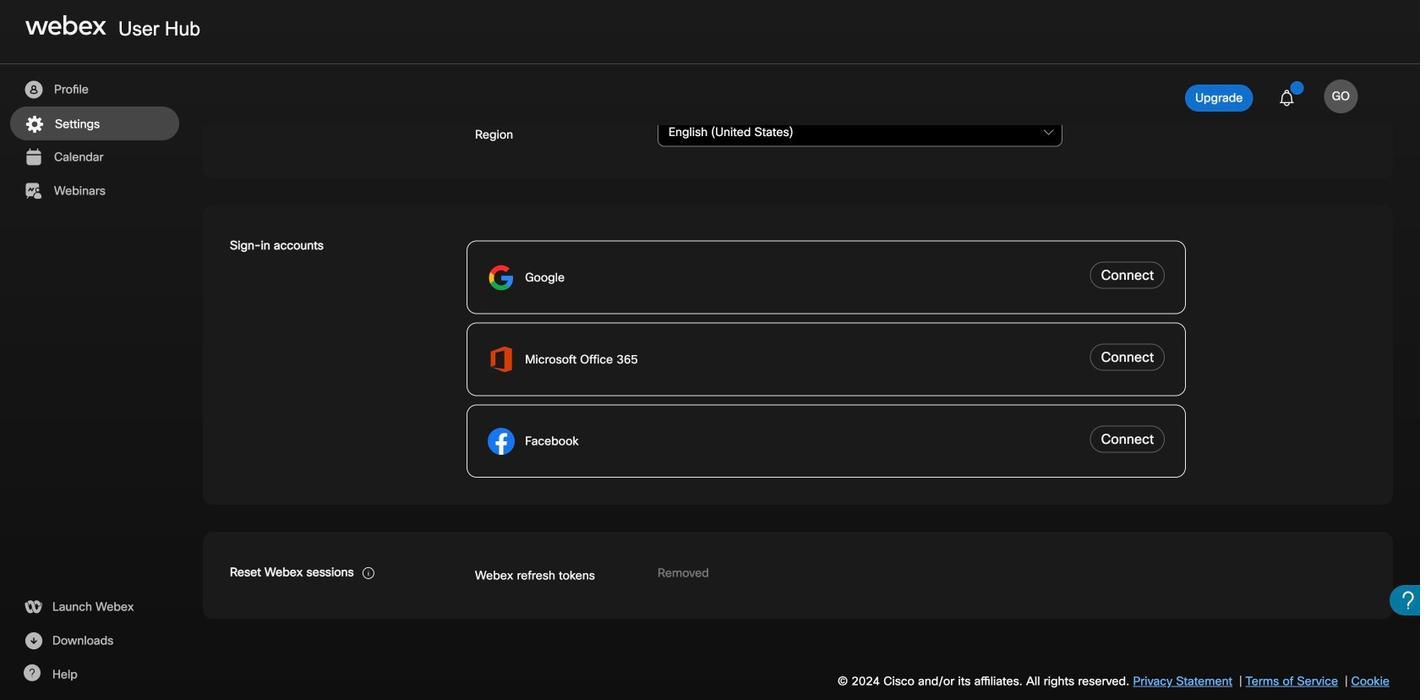 Task type: vqa. For each thing, say whether or not it's contained in the screenshot.
SETTINGS "element"
yes



Task type: locate. For each thing, give the bounding box(es) containing it.
mds meetings_filled image
[[23, 147, 44, 167]]

ng help active image
[[23, 665, 41, 682]]

mds settings_filled image
[[24, 114, 45, 134]]

mds webinar_filled image
[[23, 181, 44, 201]]

none text field inside settings element
[[658, 118, 1063, 147]]

None text field
[[658, 118, 1063, 147]]



Task type: describe. For each thing, give the bounding box(es) containing it.
mds people circle_filled image
[[23, 79, 44, 100]]

settings element
[[0, 0, 1421, 700]]

mds content download_filled image
[[23, 631, 44, 651]]

cisco webex image
[[25, 15, 107, 36]]

mds webex helix filled image
[[23, 597, 43, 617]]



